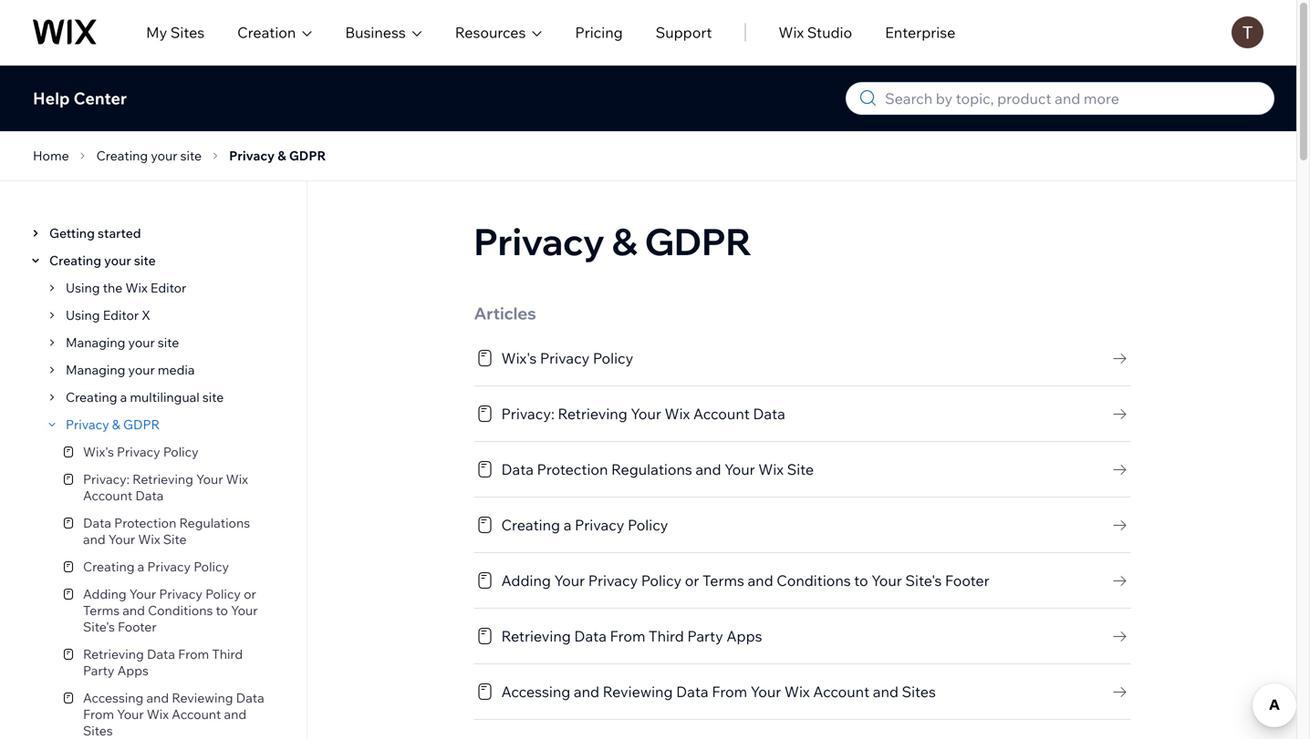 Task type: locate. For each thing, give the bounding box(es) containing it.
0 horizontal spatial wix's
[[83, 444, 114, 460]]

1 vertical spatial privacy: retrieving your wix account data
[[83, 472, 248, 504]]

1 horizontal spatial privacy: retrieving your wix account data
[[501, 405, 785, 423]]

1 vertical spatial terms
[[83, 603, 120, 619]]

1 vertical spatial managing
[[66, 362, 125, 378]]

to
[[854, 572, 868, 590], [216, 603, 228, 619]]

managing your media link
[[60, 362, 195, 379]]

0 horizontal spatial apps
[[117, 663, 149, 679]]

creating your site link
[[91, 145, 207, 167], [44, 253, 156, 269]]

media
[[158, 362, 195, 378]]

using editor x link
[[60, 307, 150, 324]]

protection
[[537, 461, 608, 479], [114, 515, 176, 531]]

creation button
[[237, 21, 312, 43]]

sites
[[170, 23, 205, 42], [902, 683, 936, 702], [83, 723, 113, 739]]

using the wix editor link
[[60, 280, 186, 296]]

privacy:
[[501, 405, 554, 423], [83, 472, 130, 488]]

creating your site link down the center
[[91, 145, 207, 167]]

1 vertical spatial sites
[[902, 683, 936, 702]]

0 vertical spatial a
[[120, 390, 127, 406]]

2 horizontal spatial privacy & gdpr
[[474, 218, 752, 265]]

managing your media list item
[[38, 357, 290, 384]]

sites inside "link"
[[170, 23, 205, 42]]

your up creating a multilingual site
[[128, 362, 155, 378]]

using
[[66, 280, 100, 296], [66, 307, 100, 323]]

managing down using editor x link
[[66, 335, 125, 351]]

0 horizontal spatial wix's privacy policy
[[83, 444, 199, 460]]

business button
[[345, 21, 422, 43]]

wix studio
[[779, 23, 852, 42]]

terms inside adding your privacy policy or terms and conditions to your site's footer
[[83, 603, 120, 619]]

accessing and reviewing data from your wix account and sites link
[[474, 681, 1131, 703], [55, 685, 290, 740]]

1 horizontal spatial wix's
[[501, 349, 537, 368]]

0 horizontal spatial data protection regulations and your wix site
[[83, 515, 250, 548]]

0 horizontal spatial terms
[[83, 603, 120, 619]]

Search by topic, product and more field
[[879, 83, 1263, 114]]

editor up using editor x list item
[[150, 280, 186, 296]]

creating a privacy policy
[[501, 516, 668, 535], [83, 559, 229, 575]]

managing for managing your media
[[66, 362, 125, 378]]

managing
[[66, 335, 125, 351], [66, 362, 125, 378]]

1 vertical spatial apps
[[117, 663, 149, 679]]

your inside list item
[[128, 335, 155, 351]]

site up getting started 'list item'
[[180, 148, 202, 164]]

using up managing your site link
[[66, 307, 100, 323]]

1 managing from the top
[[66, 335, 125, 351]]

getting started
[[49, 225, 141, 241]]

1 vertical spatial editor
[[103, 307, 139, 323]]

creating your site down the center
[[96, 148, 202, 164]]

0 vertical spatial privacy & gdpr
[[229, 148, 326, 164]]

help center link
[[33, 88, 127, 109]]

regulations
[[611, 461, 692, 479], [179, 515, 250, 531]]

site down using editor x list item
[[158, 335, 179, 351]]

2 horizontal spatial gdpr
[[645, 218, 752, 265]]

2 vertical spatial privacy & gdpr
[[66, 417, 160, 433]]

1 vertical spatial &
[[612, 218, 638, 265]]

0 horizontal spatial or
[[244, 587, 256, 603]]

enterprise
[[885, 23, 955, 42]]

adding your privacy policy or terms and conditions to your site's footer
[[501, 572, 989, 590], [83, 587, 258, 635]]

1 vertical spatial creating your site link
[[44, 253, 156, 269]]

wix's down articles
[[501, 349, 537, 368]]

1 using from the top
[[66, 280, 100, 296]]

1 horizontal spatial creating a privacy policy
[[501, 516, 668, 535]]

creating a multilingual site list item
[[38, 384, 290, 411]]

&
[[278, 148, 286, 164], [612, 218, 638, 265], [112, 417, 120, 433]]

home link
[[27, 145, 75, 167]]

wix's privacy policy
[[501, 349, 633, 368], [83, 444, 199, 460]]

0 vertical spatial wix's privacy policy link
[[474, 348, 1131, 369]]

site
[[180, 148, 202, 164], [134, 253, 156, 269], [158, 335, 179, 351], [202, 390, 224, 406]]

your
[[631, 405, 661, 423], [724, 461, 755, 479], [196, 472, 223, 488], [108, 532, 135, 548], [554, 572, 585, 590], [871, 572, 902, 590], [129, 587, 156, 603], [231, 603, 258, 619], [751, 683, 781, 702], [117, 707, 144, 723]]

data inside privacy: retrieving your wix account data
[[135, 488, 164, 504]]

party
[[687, 628, 723, 646], [83, 663, 114, 679]]

0 vertical spatial site
[[787, 461, 814, 479]]

data
[[753, 405, 785, 423], [501, 461, 534, 479], [135, 488, 164, 504], [83, 515, 111, 531], [574, 628, 607, 646], [147, 647, 175, 663], [676, 683, 708, 702], [236, 691, 264, 707]]

site inside list item
[[158, 335, 179, 351]]

terms
[[702, 572, 744, 590], [83, 603, 120, 619]]

accessing and reviewing data from your wix account and sites
[[501, 683, 936, 702], [83, 691, 264, 739]]

footer
[[945, 572, 989, 590], [118, 619, 157, 635]]

0 horizontal spatial accessing and reviewing data from your wix account and sites
[[83, 691, 264, 739]]

1 horizontal spatial retrieving data from third party apps link
[[474, 626, 1131, 648]]

managing inside list item
[[66, 335, 125, 351]]

0 horizontal spatial party
[[83, 663, 114, 679]]

my sites link
[[146, 21, 205, 43]]

0 vertical spatial privacy: retrieving your wix account data link
[[474, 403, 1131, 425]]

resources button
[[455, 21, 542, 43]]

privacy: retrieving your wix account data
[[501, 405, 785, 423], [83, 472, 248, 504]]

1 horizontal spatial wix's privacy policy
[[501, 349, 633, 368]]

0 horizontal spatial third
[[212, 647, 243, 663]]

1 horizontal spatial &
[[278, 148, 286, 164]]

account
[[693, 405, 750, 423], [83, 488, 132, 504], [813, 683, 870, 702], [172, 707, 221, 723]]

0 horizontal spatial footer
[[118, 619, 157, 635]]

1 vertical spatial gdpr
[[645, 218, 752, 265]]

1 horizontal spatial adding your privacy policy or terms and conditions to your site's footer
[[501, 572, 989, 590]]

managing down managing your site link
[[66, 362, 125, 378]]

1 horizontal spatial accessing and reviewing data from your wix account and sites link
[[474, 681, 1131, 703]]

wix's privacy policy down creating a multilingual site link
[[83, 444, 199, 460]]

apps
[[726, 628, 762, 646], [117, 663, 149, 679]]

0 vertical spatial creating your site
[[96, 148, 202, 164]]

third
[[649, 628, 684, 646], [212, 647, 243, 663]]

creating
[[96, 148, 148, 164], [49, 253, 101, 269], [66, 390, 117, 406], [501, 516, 560, 535], [83, 559, 135, 575]]

articles
[[474, 303, 536, 324]]

from
[[610, 628, 645, 646], [178, 647, 209, 663], [712, 683, 747, 702], [83, 707, 114, 723]]

1 horizontal spatial data protection regulations and your wix site link
[[474, 459, 1131, 481]]

0 horizontal spatial sites
[[83, 723, 113, 739]]

1 vertical spatial party
[[83, 663, 114, 679]]

a inside list item
[[120, 390, 127, 406]]

privacy: retrieving your wix account data link
[[474, 403, 1131, 425], [55, 466, 290, 510]]

data protection regulations and your wix site
[[501, 461, 814, 479], [83, 515, 250, 548]]

site for the bottom creating your site link
[[134, 253, 156, 269]]

accessing and reviewing data from your wix account and sites inside list item
[[83, 691, 264, 739]]

1 horizontal spatial party
[[687, 628, 723, 646]]

wix's down creating a multilingual site link
[[83, 444, 114, 460]]

adding
[[501, 572, 551, 590], [83, 587, 126, 603]]

0 vertical spatial conditions
[[777, 572, 851, 590]]

retrieving data from third party apps link
[[474, 626, 1131, 648], [55, 641, 290, 685]]

help center
[[33, 88, 127, 109]]

0 vertical spatial protection
[[537, 461, 608, 479]]

0 vertical spatial apps
[[726, 628, 762, 646]]

wix's privacy policy link
[[474, 348, 1131, 369], [55, 439, 290, 466]]

and
[[695, 461, 721, 479], [83, 532, 105, 548], [748, 572, 773, 590], [123, 603, 145, 619], [574, 683, 599, 702], [873, 683, 899, 702], [146, 691, 169, 707], [224, 707, 246, 723]]

1 horizontal spatial adding
[[501, 572, 551, 590]]

creating a multilingual site
[[66, 390, 224, 406]]

wix's privacy policy down articles
[[501, 349, 633, 368]]

wix studio link
[[779, 21, 852, 43]]

accessing
[[501, 683, 570, 702], [83, 691, 144, 707]]

using left "the"
[[66, 280, 100, 296]]

wix
[[779, 23, 804, 42], [125, 280, 148, 296], [665, 405, 690, 423], [758, 461, 784, 479], [226, 472, 248, 488], [138, 532, 160, 548], [784, 683, 810, 702], [147, 707, 169, 723]]

1 horizontal spatial to
[[854, 572, 868, 590]]

support
[[656, 23, 712, 42]]

your for managing your media "link"
[[128, 362, 155, 378]]

getting started link
[[44, 225, 141, 242]]

editor
[[150, 280, 186, 296], [103, 307, 139, 323]]

list item
[[22, 247, 290, 740], [38, 411, 290, 740]]

your inside "link"
[[128, 362, 155, 378]]

0 horizontal spatial retrieving data from third party apps
[[83, 647, 243, 679]]

retrieving inside privacy: retrieving your wix account data
[[132, 472, 193, 488]]

site right multilingual
[[202, 390, 224, 406]]

reviewing
[[603, 683, 673, 702], [172, 691, 233, 707]]

0 horizontal spatial protection
[[114, 515, 176, 531]]

0 vertical spatial terms
[[702, 572, 744, 590]]

your inside privacy: retrieving your wix account data
[[196, 472, 223, 488]]

creating inside list item
[[66, 390, 117, 406]]

1 horizontal spatial protection
[[537, 461, 608, 479]]

conditions
[[777, 572, 851, 590], [148, 603, 213, 619]]

using editor x list item
[[38, 302, 290, 329]]

1 horizontal spatial creating a privacy policy link
[[474, 515, 1131, 536]]

0 vertical spatial site's
[[905, 572, 942, 590]]

1 horizontal spatial wix's privacy policy link
[[474, 348, 1131, 369]]

0 vertical spatial managing
[[66, 335, 125, 351]]

1 horizontal spatial data protection regulations and your wix site
[[501, 461, 814, 479]]

creating your site down getting started
[[49, 253, 156, 269]]

1 vertical spatial privacy:
[[83, 472, 130, 488]]

using for using editor x
[[66, 307, 100, 323]]

editor left x
[[103, 307, 139, 323]]

1 horizontal spatial retrieving data from third party apps
[[501, 628, 762, 646]]

2 using from the top
[[66, 307, 100, 323]]

1 horizontal spatial accessing and reviewing data from your wix account and sites
[[501, 683, 936, 702]]

1 vertical spatial creating a privacy policy
[[83, 559, 229, 575]]

your up getting started 'list item'
[[151, 148, 177, 164]]

or
[[685, 572, 699, 590], [244, 587, 256, 603]]

retrieving
[[558, 405, 627, 423], [132, 472, 193, 488], [501, 628, 571, 646], [83, 647, 144, 663]]

1 vertical spatial a
[[563, 516, 571, 535]]

creating your site link down getting started
[[44, 253, 156, 269]]

site's
[[905, 572, 942, 590], [83, 619, 115, 635]]

getting
[[49, 225, 95, 241]]

creating a privacy policy link
[[474, 515, 1131, 536], [55, 554, 290, 581]]

1 vertical spatial privacy: retrieving your wix account data link
[[55, 466, 290, 510]]

privacy & gdpr
[[229, 148, 326, 164], [474, 218, 752, 265], [66, 417, 160, 433]]

creating your site
[[96, 148, 202, 164], [49, 253, 156, 269]]

1 vertical spatial to
[[216, 603, 228, 619]]

your
[[151, 148, 177, 164], [104, 253, 131, 269], [128, 335, 155, 351], [128, 362, 155, 378]]

your down started
[[104, 253, 131, 269]]

1 horizontal spatial editor
[[150, 280, 186, 296]]

1 horizontal spatial conditions
[[777, 572, 851, 590]]

0 horizontal spatial privacy: retrieving your wix account data
[[83, 472, 248, 504]]

wix inside privacy: retrieving your wix account data
[[226, 472, 248, 488]]

adding your privacy policy or terms and conditions to your site's footer link
[[474, 570, 1131, 592], [55, 581, 290, 641]]

2 vertical spatial sites
[[83, 723, 113, 739]]

site down getting started 'list item'
[[134, 253, 156, 269]]

getting started list item
[[22, 220, 290, 247]]

using the wix editor list item
[[38, 275, 290, 302]]

wix's
[[501, 349, 537, 368], [83, 444, 114, 460]]

footer inside adding your privacy policy or terms and conditions to your site's footer
[[118, 619, 157, 635]]

2 managing from the top
[[66, 362, 125, 378]]

retrieving data from third party apps
[[501, 628, 762, 646], [83, 647, 243, 679]]

data protection regulations and your wix site link
[[474, 459, 1131, 481], [55, 510, 290, 554]]

privacy
[[229, 148, 275, 164], [474, 218, 605, 265], [540, 349, 590, 368], [66, 417, 109, 433], [117, 444, 160, 460], [575, 516, 624, 535], [147, 559, 191, 575], [588, 572, 638, 590], [159, 587, 202, 603]]

policy
[[593, 349, 633, 368], [163, 444, 199, 460], [628, 516, 668, 535], [194, 559, 229, 575], [641, 572, 682, 590], [205, 587, 241, 603]]

0 horizontal spatial creating a privacy policy
[[83, 559, 229, 575]]

0 horizontal spatial editor
[[103, 307, 139, 323]]

a
[[120, 390, 127, 406], [563, 516, 571, 535], [137, 559, 144, 575]]

your down x
[[128, 335, 155, 351]]

0 horizontal spatial reviewing
[[172, 691, 233, 707]]

started
[[98, 225, 141, 241]]

site
[[787, 461, 814, 479], [163, 532, 187, 548]]

pricing link
[[575, 21, 623, 43]]

0 horizontal spatial gdpr
[[123, 417, 160, 433]]

1 vertical spatial using
[[66, 307, 100, 323]]

managing inside "link"
[[66, 362, 125, 378]]

managing for managing your site
[[66, 335, 125, 351]]

2 horizontal spatial sites
[[902, 683, 936, 702]]

gdpr
[[289, 148, 326, 164], [645, 218, 752, 265], [123, 417, 160, 433]]



Task type: vqa. For each thing, say whether or not it's contained in the screenshot.
Step 5 | Create the order
no



Task type: describe. For each thing, give the bounding box(es) containing it.
1 vertical spatial data protection regulations and your wix site link
[[55, 510, 290, 554]]

enterprise link
[[885, 21, 955, 43]]

pricing
[[575, 23, 623, 42]]

help
[[33, 88, 70, 109]]

1 horizontal spatial or
[[685, 572, 699, 590]]

home
[[33, 148, 69, 164]]

profile image image
[[1232, 16, 1263, 48]]

2 vertical spatial &
[[112, 417, 120, 433]]

0 vertical spatial data protection regulations and your wix site link
[[474, 459, 1131, 481]]

1 vertical spatial creating a privacy policy link
[[55, 554, 290, 581]]

0 horizontal spatial to
[[216, 603, 228, 619]]

creating a multilingual site link
[[60, 390, 224, 406]]

support link
[[656, 21, 712, 43]]

your for managing your site link
[[128, 335, 155, 351]]

party inside "retrieving data from third party apps"
[[83, 663, 114, 679]]

1 horizontal spatial privacy & gdpr
[[229, 148, 326, 164]]

list item containing creating your site
[[22, 247, 290, 740]]

0 horizontal spatial accessing
[[83, 691, 144, 707]]

x
[[142, 307, 150, 323]]

data inside "retrieving data from third party apps"
[[147, 647, 175, 663]]

managing your media
[[66, 362, 195, 378]]

0 horizontal spatial adding
[[83, 587, 126, 603]]

center
[[74, 88, 127, 109]]

privacy inside adding your privacy policy or terms and conditions to your site's footer
[[159, 587, 202, 603]]

1 vertical spatial wix's privacy policy
[[83, 444, 199, 460]]

the
[[103, 280, 123, 296]]

1 horizontal spatial a
[[137, 559, 144, 575]]

using editor x
[[66, 307, 150, 323]]

using the wix editor
[[66, 280, 186, 296]]

0 vertical spatial wix's
[[501, 349, 537, 368]]

studio
[[807, 23, 852, 42]]

1 horizontal spatial privacy: retrieving your wix account data link
[[474, 403, 1131, 425]]

0 vertical spatial wix's privacy policy
[[501, 349, 633, 368]]

2 vertical spatial gdpr
[[123, 417, 160, 433]]

apps inside "retrieving data from third party apps"
[[117, 663, 149, 679]]

0 vertical spatial footer
[[945, 572, 989, 590]]

site for the top creating your site link
[[180, 148, 202, 164]]

reviewing inside list item
[[172, 691, 233, 707]]

1 vertical spatial site's
[[83, 619, 115, 635]]

your for the top creating your site link
[[151, 148, 177, 164]]

0 horizontal spatial adding your privacy policy or terms and conditions to your site's footer link
[[55, 581, 290, 641]]

your for the bottom creating your site link
[[104, 253, 131, 269]]

wix inside list item
[[125, 280, 148, 296]]

1 horizontal spatial reviewing
[[603, 683, 673, 702]]

0 vertical spatial regulations
[[611, 461, 692, 479]]

resources
[[455, 23, 526, 42]]

0 vertical spatial privacy: retrieving your wix account data
[[501, 405, 785, 423]]

my
[[146, 23, 167, 42]]

0 vertical spatial &
[[278, 148, 286, 164]]

my sites
[[146, 23, 205, 42]]

or inside adding your privacy policy or terms and conditions to your site's footer
[[244, 587, 256, 603]]

1 horizontal spatial site's
[[905, 572, 942, 590]]

1 vertical spatial creating your site
[[49, 253, 156, 269]]

0 vertical spatial creating your site link
[[91, 145, 207, 167]]

creation
[[237, 23, 296, 42]]

2 horizontal spatial &
[[612, 218, 638, 265]]

0 vertical spatial party
[[687, 628, 723, 646]]

1 horizontal spatial third
[[649, 628, 684, 646]]

0 vertical spatial creating a privacy policy link
[[474, 515, 1131, 536]]

1 vertical spatial wix's privacy policy link
[[55, 439, 290, 466]]

site for managing your site link
[[158, 335, 179, 351]]

business
[[345, 23, 406, 42]]

0 horizontal spatial adding your privacy policy or terms and conditions to your site's footer
[[83, 587, 258, 635]]

1 vertical spatial conditions
[[148, 603, 213, 619]]

multilingual
[[130, 390, 200, 406]]

0 horizontal spatial retrieving data from third party apps link
[[55, 641, 290, 685]]

2 horizontal spatial a
[[563, 516, 571, 535]]

account inside privacy: retrieving your wix account data
[[83, 488, 132, 504]]

0 horizontal spatial privacy & gdpr
[[66, 417, 160, 433]]

1 horizontal spatial accessing
[[501, 683, 570, 702]]

0 horizontal spatial privacy:
[[83, 472, 130, 488]]

1 horizontal spatial privacy:
[[501, 405, 554, 423]]

0 horizontal spatial site
[[163, 532, 187, 548]]

1 vertical spatial wix's
[[83, 444, 114, 460]]

0 vertical spatial retrieving data from third party apps
[[501, 628, 762, 646]]

1 horizontal spatial terms
[[702, 572, 744, 590]]

1 horizontal spatial apps
[[726, 628, 762, 646]]

list item containing privacy & gdpr
[[38, 411, 290, 740]]

1 horizontal spatial adding your privacy policy or terms and conditions to your site's footer link
[[474, 570, 1131, 592]]

data protection regulations and your wix site inside list item
[[83, 515, 250, 548]]

1 horizontal spatial gdpr
[[289, 148, 326, 164]]

managing your site list item
[[38, 329, 290, 357]]

1 horizontal spatial site
[[787, 461, 814, 479]]

using for using the wix editor
[[66, 280, 100, 296]]

managing your site link
[[60, 335, 179, 351]]

0 horizontal spatial accessing and reviewing data from your wix account and sites link
[[55, 685, 290, 740]]

managing your site
[[66, 335, 179, 351]]

regulations inside list item
[[179, 515, 250, 531]]

third inside "retrieving data from third party apps"
[[212, 647, 243, 663]]

1 vertical spatial retrieving data from third party apps
[[83, 647, 243, 679]]



